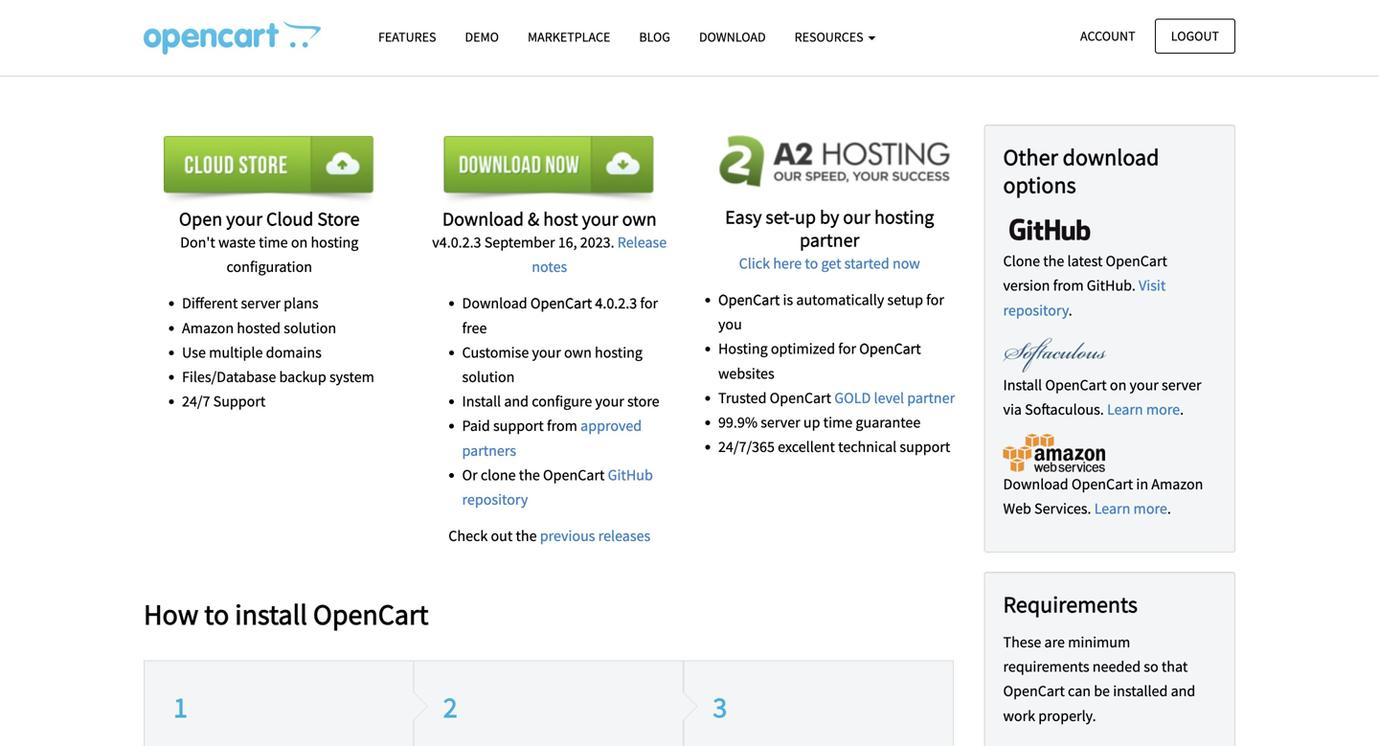 Task type: describe. For each thing, give the bounding box(es) containing it.
previous
[[540, 526, 595, 546]]

how
[[144, 597, 199, 632]]

v4.0.2.3
[[432, 233, 481, 252]]

learn more link for on
[[1107, 400, 1180, 419]]

. for on
[[1180, 400, 1184, 419]]

paid
[[462, 416, 490, 436]]

visit
[[1139, 276, 1166, 295]]

store
[[628, 392, 660, 411]]

for inside is automatically setup for you
[[927, 290, 945, 309]]

v4.0.2.3 september 16, 2023.
[[432, 233, 618, 252]]

features link
[[364, 20, 451, 54]]

click here to get started now link
[[739, 254, 921, 273]]

in
[[1137, 475, 1149, 494]]

host
[[543, 207, 578, 231]]

download link
[[685, 20, 780, 54]]

learn more link for in
[[1095, 499, 1168, 518]]

easy
[[725, 205, 762, 229]]

opencart inside install opencart on your server via softaculous.
[[1046, 375, 1107, 395]]

the for opencart
[[519, 465, 540, 485]]

github
[[608, 465, 653, 485]]

github image
[[1004, 211, 1097, 249]]

hosting optimized for opencart websites trusted opencart gold level partner 99.9% server up time guarantee 24/7/365 excellent technical support
[[719, 339, 955, 457]]

4.0.2.3
[[595, 294, 637, 313]]

september
[[485, 233, 555, 252]]

release notes
[[532, 233, 667, 276]]

repository for clone
[[462, 490, 528, 509]]

check out the previous releases
[[449, 526, 651, 546]]

check
[[449, 526, 488, 546]]

partner inside hosting optimized for opencart websites trusted opencart gold level partner 99.9% server up time guarantee 24/7/365 excellent technical support
[[908, 388, 955, 408]]

setup
[[888, 290, 924, 309]]

2
[[443, 689, 458, 725]]

files/database
[[182, 367, 276, 387]]

release notes link
[[532, 233, 667, 276]]

backup
[[279, 367, 326, 387]]

solution inside customise your own hosting solution install and configure your store
[[462, 367, 515, 387]]

server inside different server plans amazon hosted solution use multiple domains files/database backup system 24/7 support
[[241, 294, 281, 313]]

for free
[[462, 294, 658, 338]]

our
[[843, 205, 871, 229]]

features
[[378, 28, 436, 46]]

visit repository
[[1004, 276, 1166, 320]]

opencart - downloads image
[[144, 20, 321, 55]]

configuration
[[227, 257, 312, 276]]

store
[[317, 207, 360, 231]]

download opencart in amazon web services.
[[1004, 475, 1204, 518]]

multiple
[[209, 343, 263, 362]]

1
[[173, 689, 188, 725]]

download for download
[[699, 28, 766, 46]]

out
[[491, 526, 513, 546]]

download & host your own
[[442, 207, 657, 231]]

16,
[[558, 233, 577, 252]]

hosting inside easy set-up by our hosting partner click here to get started now
[[875, 205, 934, 229]]

can
[[1068, 682, 1091, 701]]

download for download opencart 4.0.2.3
[[462, 294, 528, 313]]

support
[[213, 392, 266, 411]]

clone
[[1004, 252, 1041, 271]]

learn for in
[[1095, 499, 1131, 518]]

set-
[[766, 205, 795, 229]]

partners
[[462, 441, 516, 460]]

demo link
[[451, 20, 513, 54]]

resources link
[[780, 20, 890, 54]]

approved partners
[[462, 416, 642, 460]]

partner inside easy set-up by our hosting partner click here to get started now
[[800, 228, 860, 252]]

clone the latest opencart version from github.
[[1004, 252, 1168, 295]]

download
[[1063, 143, 1160, 171]]

hosted
[[237, 318, 281, 338]]

demo
[[465, 28, 499, 46]]

time inside open your cloud store don't waste time on hosting configuration
[[259, 233, 288, 252]]

click
[[739, 254, 770, 273]]

version
[[1004, 276, 1050, 295]]

cloud
[[266, 207, 314, 231]]

so
[[1144, 657, 1159, 677]]

github.
[[1087, 276, 1136, 295]]

for inside hosting optimized for opencart websites trusted opencart gold level partner 99.9% server up time guarantee 24/7/365 excellent technical support
[[839, 339, 857, 359]]

&
[[528, 207, 540, 231]]

download for download & host your own
[[442, 207, 524, 231]]

other download options
[[1004, 143, 1160, 199]]

1 vertical spatial from
[[547, 416, 578, 436]]

download for download opencart in amazon web services.
[[1004, 475, 1069, 494]]

amazon for download opencart in amazon web services.
[[1152, 475, 1204, 494]]

be
[[1094, 682, 1110, 701]]

more for amazon
[[1134, 499, 1168, 518]]

opencart inside download opencart in amazon web services.
[[1072, 475, 1134, 494]]

is automatically setup for you
[[719, 290, 945, 334]]

requirements
[[1004, 590, 1138, 619]]

download opencart 4.0.2.3
[[462, 294, 637, 313]]

minimum
[[1068, 633, 1131, 652]]

to inside easy set-up by our hosting partner click here to get started now
[[805, 254, 818, 273]]

are
[[1045, 633, 1065, 652]]

install
[[235, 597, 307, 632]]

level
[[874, 388, 904, 408]]

opencart inside the clone the latest opencart version from github.
[[1106, 252, 1168, 271]]

approved partners link
[[462, 416, 642, 460]]

web
[[1004, 499, 1032, 518]]

for inside 'for free'
[[640, 294, 658, 313]]

logout
[[1172, 27, 1220, 45]]

1 horizontal spatial own
[[622, 207, 657, 231]]

blog link
[[625, 20, 685, 54]]

automatically
[[797, 290, 885, 309]]

server inside install opencart on your server via softaculous.
[[1162, 375, 1202, 395]]

your inside install opencart on your server via softaculous.
[[1130, 375, 1159, 395]]

installed
[[1113, 682, 1168, 701]]

24/7
[[182, 392, 210, 411]]

visit repository link
[[1004, 276, 1166, 320]]

learn more . for on
[[1107, 400, 1184, 419]]



Task type: vqa. For each thing, say whether or not it's contained in the screenshot.


Task type: locate. For each thing, give the bounding box(es) containing it.
1 horizontal spatial and
[[1171, 682, 1196, 701]]

hosting inside customise your own hosting solution install and configure your store
[[595, 343, 643, 362]]

trusted
[[719, 388, 767, 408]]

solution inside different server plans amazon hosted solution use multiple domains files/database backup system 24/7 support
[[284, 318, 336, 338]]

free
[[462, 318, 487, 338]]

1 horizontal spatial hosting
[[595, 343, 643, 362]]

0 horizontal spatial time
[[259, 233, 288, 252]]

up up excellent
[[804, 413, 821, 432]]

on down 'cloud'
[[291, 233, 308, 252]]

0 vertical spatial learn
[[1107, 400, 1144, 419]]

repository down clone
[[462, 490, 528, 509]]

download up free
[[462, 294, 528, 313]]

1 vertical spatial support
[[900, 437, 951, 457]]

to right how
[[204, 597, 229, 632]]

clone
[[481, 465, 516, 485]]

don't
[[180, 233, 215, 252]]

get started now image
[[714, 129, 958, 193]]

more for your
[[1147, 400, 1180, 419]]

2 horizontal spatial hosting
[[875, 205, 934, 229]]

0 horizontal spatial from
[[547, 416, 578, 436]]

paid support from
[[462, 416, 581, 436]]

0 vertical spatial hosting
[[875, 205, 934, 229]]

open your cloud store don't waste time on hosting configuration
[[179, 207, 360, 276]]

download opencart now image
[[444, 136, 655, 207]]

1 vertical spatial solution
[[462, 367, 515, 387]]

partner
[[800, 228, 860, 252], [908, 388, 955, 408]]

0 vertical spatial the
[[1044, 252, 1065, 271]]

.
[[1069, 301, 1073, 320], [1180, 400, 1184, 419], [1168, 499, 1172, 518]]

these are minimum requirements needed so that opencart can be installed and work properly.
[[1004, 633, 1196, 726]]

the inside the clone the latest opencart version from github.
[[1044, 252, 1065, 271]]

0 horizontal spatial partner
[[800, 228, 860, 252]]

amazon inside different server plans amazon hosted solution use multiple domains files/database backup system 24/7 support
[[182, 318, 234, 338]]

2 vertical spatial .
[[1168, 499, 1172, 518]]

other
[[1004, 143, 1059, 171]]

0 horizontal spatial amazon
[[182, 318, 234, 338]]

1 horizontal spatial time
[[824, 413, 853, 432]]

softaculous image
[[1004, 335, 1107, 373]]

solution down customise
[[462, 367, 515, 387]]

learn
[[1107, 400, 1144, 419], [1095, 499, 1131, 518]]

different
[[182, 294, 238, 313]]

account link
[[1064, 19, 1152, 54]]

1 vertical spatial own
[[564, 343, 592, 362]]

1 vertical spatial more
[[1134, 499, 1168, 518]]

install
[[1004, 375, 1043, 395], [462, 392, 501, 411]]

1 vertical spatial time
[[824, 413, 853, 432]]

now
[[893, 254, 921, 273]]

hosting up now
[[875, 205, 934, 229]]

open cloud store image
[[164, 136, 375, 207]]

use
[[182, 343, 206, 362]]

. for in
[[1168, 499, 1172, 518]]

0 vertical spatial repository
[[1004, 301, 1069, 320]]

2 horizontal spatial server
[[1162, 375, 1202, 395]]

1 vertical spatial to
[[204, 597, 229, 632]]

download right blog
[[699, 28, 766, 46]]

learn more . down the in at the right bottom
[[1095, 499, 1172, 518]]

your
[[226, 207, 263, 231], [582, 207, 619, 231], [532, 343, 561, 362], [1130, 375, 1159, 395], [595, 392, 625, 411]]

1 vertical spatial learn more .
[[1095, 499, 1172, 518]]

these
[[1004, 633, 1042, 652]]

partner up click here to get started now link
[[800, 228, 860, 252]]

0 vertical spatial more
[[1147, 400, 1180, 419]]

2 horizontal spatial for
[[927, 290, 945, 309]]

and inside these are minimum requirements needed so that opencart can be installed and work properly.
[[1171, 682, 1196, 701]]

1 vertical spatial the
[[519, 465, 540, 485]]

1 horizontal spatial support
[[900, 437, 951, 457]]

install up the via
[[1004, 375, 1043, 395]]

0 vertical spatial amazon
[[182, 318, 234, 338]]

latest
[[1068, 252, 1103, 271]]

0 vertical spatial server
[[241, 294, 281, 313]]

1 horizontal spatial for
[[839, 339, 857, 359]]

your inside open your cloud store don't waste time on hosting configuration
[[226, 207, 263, 231]]

install up paid
[[462, 392, 501, 411]]

1 vertical spatial hosting
[[311, 233, 359, 252]]

1 horizontal spatial amazon
[[1152, 475, 1204, 494]]

1 vertical spatial up
[[804, 413, 821, 432]]

up inside easy set-up by our hosting partner click here to get started now
[[795, 205, 816, 229]]

hosting
[[719, 339, 768, 359]]

configure
[[532, 392, 592, 411]]

0 horizontal spatial solution
[[284, 318, 336, 338]]

0 horizontal spatial .
[[1069, 301, 1073, 320]]

how to install opencart
[[144, 597, 429, 632]]

0 horizontal spatial hosting
[[311, 233, 359, 252]]

from down latest at the top of page
[[1053, 276, 1084, 295]]

0 horizontal spatial support
[[493, 416, 544, 436]]

repository down version at the right top
[[1004, 301, 1069, 320]]

0 vertical spatial support
[[493, 416, 544, 436]]

1 vertical spatial partner
[[908, 388, 955, 408]]

2 vertical spatial server
[[761, 413, 801, 432]]

or clone the opencart
[[462, 465, 608, 485]]

0 vertical spatial learn more link
[[1107, 400, 1180, 419]]

hosting
[[875, 205, 934, 229], [311, 233, 359, 252], [595, 343, 643, 362]]

0 vertical spatial solution
[[284, 318, 336, 338]]

support
[[493, 416, 544, 436], [900, 437, 951, 457]]

release
[[618, 233, 667, 252]]

2 horizontal spatial .
[[1180, 400, 1184, 419]]

guarantee
[[856, 413, 921, 432]]

3
[[713, 689, 727, 725]]

0 vertical spatial .
[[1069, 301, 1073, 320]]

repository inside the visit repository
[[1004, 301, 1069, 320]]

and down "that"
[[1171, 682, 1196, 701]]

install inside install opencart on your server via softaculous.
[[1004, 375, 1043, 395]]

1 horizontal spatial partner
[[908, 388, 955, 408]]

1 horizontal spatial to
[[805, 254, 818, 273]]

gold
[[835, 388, 871, 408]]

gold level partner link
[[835, 388, 955, 408]]

0 horizontal spatial install
[[462, 392, 501, 411]]

and inside customise your own hosting solution install and configure your store
[[504, 392, 529, 411]]

download inside download opencart in amazon web services.
[[1004, 475, 1069, 494]]

0 vertical spatial and
[[504, 392, 529, 411]]

1 horizontal spatial from
[[1053, 276, 1084, 295]]

0 vertical spatial to
[[805, 254, 818, 273]]

the right the "out"
[[516, 526, 537, 546]]

0 horizontal spatial repository
[[462, 490, 528, 509]]

2023.
[[580, 233, 615, 252]]

to left get
[[805, 254, 818, 273]]

0 vertical spatial on
[[291, 233, 308, 252]]

is
[[783, 290, 793, 309]]

logout link
[[1155, 19, 1236, 54]]

amazon for different server plans amazon hosted solution use multiple domains files/database backup system 24/7 support
[[182, 318, 234, 338]]

by
[[820, 205, 840, 229]]

time up configuration
[[259, 233, 288, 252]]

learn more link down the in at the right bottom
[[1095, 499, 1168, 518]]

approved
[[581, 416, 642, 436]]

for right 4.0.2.3
[[640, 294, 658, 313]]

easy set-up by our hosting partner click here to get started now
[[725, 205, 934, 273]]

requirements
[[1004, 657, 1090, 677]]

download up web
[[1004, 475, 1069, 494]]

learn more . for in
[[1095, 499, 1172, 518]]

learn for on
[[1107, 400, 1144, 419]]

up left by
[[795, 205, 816, 229]]

amazon inside download opencart in amazon web services.
[[1152, 475, 1204, 494]]

on inside open your cloud store don't waste time on hosting configuration
[[291, 233, 308, 252]]

up
[[795, 205, 816, 229], [804, 413, 821, 432]]

hosting inside open your cloud store don't waste time on hosting configuration
[[311, 233, 359, 252]]

up inside hosting optimized for opencart websites trusted opencart gold level partner 99.9% server up time guarantee 24/7/365 excellent technical support
[[804, 413, 821, 432]]

1 vertical spatial learn more link
[[1095, 499, 1168, 518]]

1 horizontal spatial .
[[1168, 499, 1172, 518]]

excellent
[[778, 437, 835, 457]]

1 vertical spatial on
[[1110, 375, 1127, 395]]

waste
[[218, 233, 256, 252]]

time inside hosting optimized for opencart websites trusted opencart gold level partner 99.9% server up time guarantee 24/7/365 excellent technical support
[[824, 413, 853, 432]]

1 vertical spatial server
[[1162, 375, 1202, 395]]

resources
[[795, 28, 866, 46]]

for
[[927, 290, 945, 309], [640, 294, 658, 313], [839, 339, 857, 359]]

own inside customise your own hosting solution install and configure your store
[[564, 343, 592, 362]]

partner right level
[[908, 388, 955, 408]]

99.9%
[[719, 413, 758, 432]]

via
[[1004, 400, 1022, 419]]

1 vertical spatial .
[[1180, 400, 1184, 419]]

download up v4.0.2.3
[[442, 207, 524, 231]]

1 vertical spatial learn
[[1095, 499, 1131, 518]]

websites
[[719, 364, 775, 383]]

2 vertical spatial hosting
[[595, 343, 643, 362]]

time down gold
[[824, 413, 853, 432]]

account
[[1081, 27, 1136, 45]]

0 vertical spatial own
[[622, 207, 657, 231]]

releases
[[598, 526, 651, 546]]

solution down plans
[[284, 318, 336, 338]]

marketplace
[[528, 28, 611, 46]]

repository for the
[[1004, 301, 1069, 320]]

1 horizontal spatial repository
[[1004, 301, 1069, 320]]

0 horizontal spatial server
[[241, 294, 281, 313]]

0 vertical spatial from
[[1053, 276, 1084, 295]]

2 vertical spatial the
[[516, 526, 537, 546]]

time
[[259, 233, 288, 252], [824, 413, 853, 432]]

for right setup
[[927, 290, 945, 309]]

learn right softaculous.
[[1107, 400, 1144, 419]]

system
[[330, 367, 375, 387]]

more up the in at the right bottom
[[1147, 400, 1180, 419]]

0 vertical spatial up
[[795, 205, 816, 229]]

1 horizontal spatial server
[[761, 413, 801, 432]]

notes
[[532, 257, 567, 276]]

amazon
[[182, 318, 234, 338], [1152, 475, 1204, 494]]

0 horizontal spatial for
[[640, 294, 658, 313]]

more down the in at the right bottom
[[1134, 499, 1168, 518]]

own
[[622, 207, 657, 231], [564, 343, 592, 362]]

support up partners
[[493, 416, 544, 436]]

1 vertical spatial repository
[[462, 490, 528, 509]]

repository inside github repository
[[462, 490, 528, 509]]

different server plans amazon hosted solution use multiple domains files/database backup system 24/7 support
[[182, 294, 375, 411]]

from inside the clone the latest opencart version from github.
[[1053, 276, 1084, 295]]

on inside install opencart on your server via softaculous.
[[1110, 375, 1127, 395]]

the right clone
[[519, 465, 540, 485]]

server inside hosting optimized for opencart websites trusted opencart gold level partner 99.9% server up time guarantee 24/7/365 excellent technical support
[[761, 413, 801, 432]]

learn right services.
[[1095, 499, 1131, 518]]

learn more link up the in at the right bottom
[[1107, 400, 1180, 419]]

1 vertical spatial and
[[1171, 682, 1196, 701]]

hosting down 4.0.2.3
[[595, 343, 643, 362]]

1 horizontal spatial install
[[1004, 375, 1043, 395]]

plans
[[284, 294, 319, 313]]

to
[[805, 254, 818, 273], [204, 597, 229, 632]]

amazon down different
[[182, 318, 234, 338]]

the for previous
[[516, 526, 537, 546]]

0 horizontal spatial on
[[291, 233, 308, 252]]

blog
[[639, 28, 671, 46]]

that
[[1162, 657, 1188, 677]]

properly.
[[1039, 706, 1097, 726]]

download
[[699, 28, 766, 46], [442, 207, 524, 231], [462, 294, 528, 313], [1004, 475, 1069, 494]]

install inside customise your own hosting solution install and configure your store
[[462, 392, 501, 411]]

optimized
[[771, 339, 836, 359]]

the left latest at the top of page
[[1044, 252, 1065, 271]]

own up release
[[622, 207, 657, 231]]

get
[[821, 254, 842, 273]]

1 vertical spatial amazon
[[1152, 475, 1204, 494]]

for down is automatically setup for you
[[839, 339, 857, 359]]

from down configure
[[547, 416, 578, 436]]

github repository link
[[462, 465, 653, 509]]

hosting down store
[[311, 233, 359, 252]]

support down guarantee
[[900, 437, 951, 457]]

services.
[[1035, 499, 1092, 518]]

support inside hosting optimized for opencart websites trusted opencart gold level partner 99.9% server up time guarantee 24/7/365 excellent technical support
[[900, 437, 951, 457]]

on down the visit repository
[[1110, 375, 1127, 395]]

you
[[719, 315, 742, 334]]

amazon right the in at the right bottom
[[1152, 475, 1204, 494]]

0 horizontal spatial to
[[204, 597, 229, 632]]

customise your own hosting solution install and configure your store
[[462, 343, 660, 411]]

opencart inside these are minimum requirements needed so that opencart can be installed and work properly.
[[1004, 682, 1065, 701]]

0 horizontal spatial and
[[504, 392, 529, 411]]

own down 'for free'
[[564, 343, 592, 362]]

and up 'paid support from'
[[504, 392, 529, 411]]

0 vertical spatial learn more .
[[1107, 400, 1184, 419]]

0 vertical spatial time
[[259, 233, 288, 252]]

marketplace link
[[513, 20, 625, 54]]

0 vertical spatial partner
[[800, 228, 860, 252]]

here
[[773, 254, 802, 273]]

0 horizontal spatial own
[[564, 343, 592, 362]]

learn more . up the in at the right bottom
[[1107, 400, 1184, 419]]

learn more link
[[1107, 400, 1180, 419], [1095, 499, 1168, 518]]

or
[[462, 465, 478, 485]]

1 horizontal spatial on
[[1110, 375, 1127, 395]]

1 horizontal spatial solution
[[462, 367, 515, 387]]

repository
[[1004, 301, 1069, 320], [462, 490, 528, 509]]



